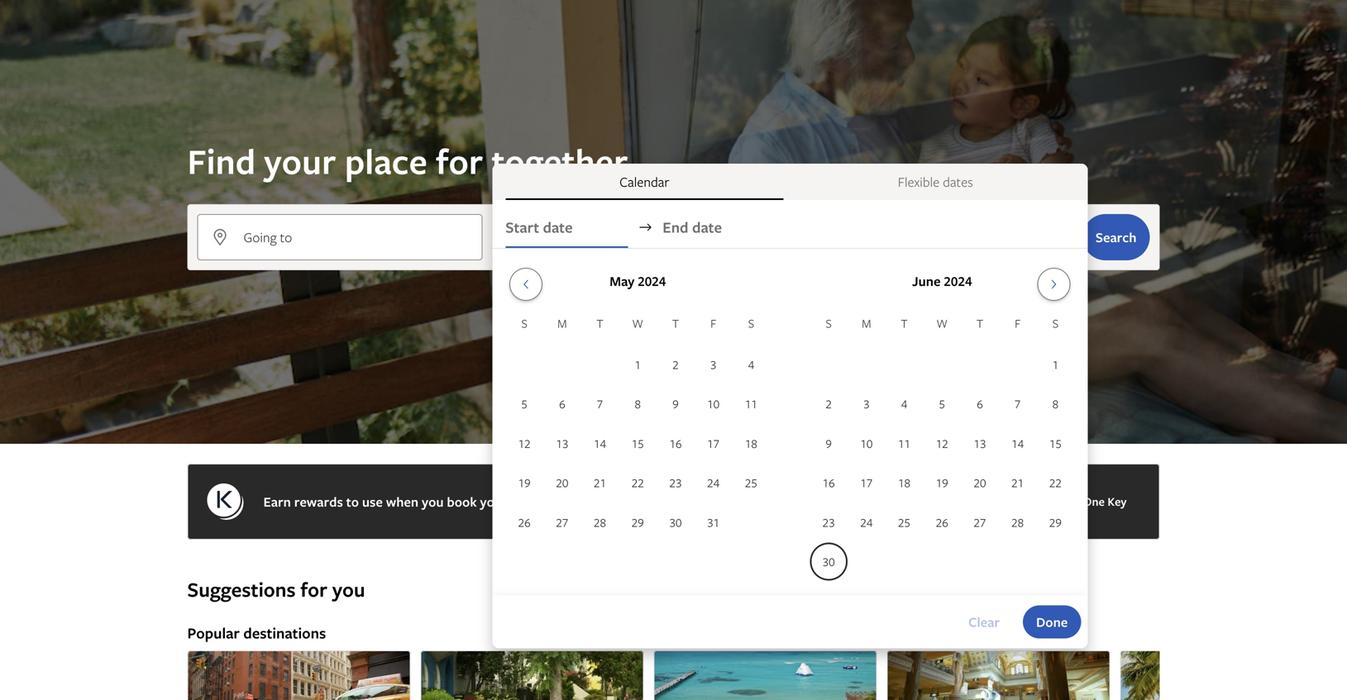 Task type: vqa. For each thing, say whether or not it's contained in the screenshot.
the Tue, Feb 6 button
no



Task type: locate. For each thing, give the bounding box(es) containing it.
f
[[711, 316, 717, 331], [1015, 316, 1021, 331]]

1 15 button from the left
[[619, 425, 657, 463]]

place
[[345, 138, 428, 185]]

0 vertical spatial 17 button
[[695, 425, 733, 463]]

date inside button
[[692, 217, 722, 237]]

9
[[673, 396, 679, 412], [826, 436, 832, 452]]

0 horizontal spatial 10
[[707, 396, 720, 412]]

0 horizontal spatial 6
[[559, 396, 565, 412]]

1 t from the left
[[597, 316, 604, 331]]

0 vertical spatial 4 button
[[733, 346, 770, 384]]

0 horizontal spatial 9
[[673, 396, 679, 412]]

2 22 from the left
[[1050, 475, 1062, 491]]

8 for first 8 button from left
[[635, 396, 641, 412]]

29 inside june 2024 element
[[1050, 515, 1062, 531]]

1 date from the left
[[543, 217, 573, 237]]

24 button
[[695, 464, 733, 502], [848, 504, 886, 542]]

1 horizontal spatial 28
[[1012, 515, 1024, 531]]

12 button
[[506, 425, 543, 463], [924, 425, 961, 463]]

2 1 from the left
[[1053, 357, 1059, 373]]

1 13 button from the left
[[543, 425, 581, 463]]

0 vertical spatial 30 button
[[657, 504, 695, 542]]

11 button
[[733, 385, 770, 423], [886, 425, 924, 463]]

23 inside june 2024 element
[[823, 515, 835, 531]]

1 horizontal spatial 12
[[936, 436, 949, 452]]

12
[[518, 436, 531, 452], [936, 436, 949, 452]]

2 5 from the left
[[939, 396, 946, 412]]

29 inside may 2024 element
[[632, 515, 644, 531]]

date right end
[[692, 217, 722, 237]]

2 7 from the left
[[1015, 396, 1021, 412]]

7 for 2nd the 7 button from the left
[[1015, 396, 1021, 412]]

6 for 1st 6 button from the right
[[977, 396, 983, 412]]

1 inside may 2024 element
[[635, 357, 641, 373]]

0 horizontal spatial 18 button
[[733, 425, 770, 463]]

3 for 3 'button' in the may 2024 element
[[711, 357, 717, 373]]

1 13 from the left
[[556, 436, 569, 452]]

26 inside may 2024 element
[[518, 515, 531, 531]]

0 horizontal spatial 14 button
[[581, 425, 619, 463]]

7 inside may 2024 element
[[597, 396, 603, 412]]

22 inside may 2024 element
[[632, 475, 644, 491]]

29 button
[[619, 504, 657, 542], [1037, 504, 1075, 542]]

2 2024 from the left
[[944, 272, 972, 290]]

m inside june 2024 element
[[862, 316, 872, 331]]

date
[[543, 217, 573, 237], [692, 217, 722, 237]]

flexible dates link
[[797, 164, 1075, 200]]

30
[[670, 515, 682, 531], [823, 554, 835, 570]]

for inside "wizard" region
[[436, 138, 483, 185]]

1 horizontal spatial 25 button
[[886, 504, 924, 542]]

1 horizontal spatial 21 button
[[999, 464, 1037, 502]]

26 button inside june 2024 element
[[924, 504, 961, 542]]

6 inside june 2024 element
[[977, 396, 983, 412]]

tab list containing calendar
[[492, 164, 1088, 200]]

application
[[506, 261, 1075, 583]]

2 19 from the left
[[936, 475, 949, 491]]

1 6 from the left
[[559, 396, 565, 412]]

clear button
[[956, 606, 1013, 639]]

6
[[559, 396, 565, 412], [977, 396, 983, 412]]

1 5 from the left
[[521, 396, 528, 412]]

june 2024
[[913, 272, 972, 290]]

1 vertical spatial 16 button
[[810, 464, 848, 502]]

30 button
[[657, 504, 695, 542], [810, 543, 848, 581]]

1 horizontal spatial 7
[[1015, 396, 1021, 412]]

0 vertical spatial 3
[[711, 357, 717, 373]]

0 vertical spatial 30
[[670, 515, 682, 531]]

14 inside june 2024 element
[[1012, 436, 1024, 452]]

end date button
[[663, 207, 785, 248]]

16 inside may 2024 element
[[670, 436, 682, 452]]

2 27 from the left
[[974, 515, 986, 531]]

8 inside june 2024 element
[[1053, 396, 1059, 412]]

0 vertical spatial 2 button
[[657, 346, 695, 384]]

25 button
[[733, 464, 770, 502], [886, 504, 924, 542]]

0 horizontal spatial 12
[[518, 436, 531, 452]]

0 horizontal spatial 4
[[748, 357, 755, 373]]

m for may 2024
[[558, 316, 567, 331]]

2 21 from the left
[[1012, 475, 1024, 491]]

w inside june 2024 element
[[937, 316, 948, 331]]

2 button
[[657, 346, 695, 384], [810, 385, 848, 423]]

tab list inside "wizard" region
[[492, 164, 1088, 200]]

28
[[594, 515, 606, 531], [1012, 515, 1024, 531]]

2 f from the left
[[1015, 316, 1021, 331]]

1 8 button from the left
[[619, 385, 657, 423]]

20
[[556, 475, 569, 491], [974, 475, 986, 491]]

w inside may 2024 element
[[632, 316, 644, 331]]

3 inside may 2024 element
[[711, 357, 717, 373]]

1 vertical spatial 11
[[898, 436, 911, 452]]

w down may 2024 on the top left of the page
[[632, 316, 644, 331]]

10 inside june 2024 element
[[861, 436, 873, 452]]

2 w from the left
[[937, 316, 948, 331]]

3 button inside june 2024 element
[[848, 385, 886, 423]]

14 button
[[581, 425, 619, 463], [999, 425, 1037, 463]]

1 7 from the left
[[597, 396, 603, 412]]

0 horizontal spatial 28
[[594, 515, 606, 531]]

28 button
[[581, 504, 619, 542], [999, 504, 1037, 542]]

1 horizontal spatial 3
[[864, 396, 870, 412]]

16 button up 'expedia,'
[[657, 425, 695, 463]]

0 vertical spatial 10 button
[[695, 385, 733, 423]]

for
[[436, 138, 483, 185], [301, 576, 328, 603]]

1 2024 from the left
[[638, 272, 666, 290]]

24
[[707, 475, 720, 491], [861, 515, 873, 531]]

26 button
[[506, 504, 543, 542], [924, 504, 961, 542]]

13 button
[[543, 425, 581, 463], [961, 425, 999, 463]]

1 19 button from the left
[[506, 464, 543, 502]]

29
[[632, 515, 644, 531], [1050, 515, 1062, 531]]

0 vertical spatial 16 button
[[657, 425, 695, 463]]

2 m from the left
[[862, 316, 872, 331]]

1 14 from the left
[[594, 436, 606, 452]]

search button
[[1083, 214, 1150, 261]]

7 inside june 2024 element
[[1015, 396, 1021, 412]]

15
[[632, 436, 644, 452], [1050, 436, 1062, 452]]

0 horizontal spatial 27
[[556, 515, 569, 531]]

2 26 button from the left
[[924, 504, 961, 542]]

15 button
[[619, 425, 657, 463], [1037, 425, 1075, 463]]

4 button
[[733, 346, 770, 384], [886, 385, 924, 423]]

8
[[635, 396, 641, 412], [1053, 396, 1059, 412]]

21 inside may 2024 element
[[594, 475, 606, 491]]

4 s from the left
[[1053, 316, 1059, 331]]

8 for first 8 button from the right
[[1053, 396, 1059, 412]]

application inside "wizard" region
[[506, 261, 1075, 583]]

14 inside may 2024 element
[[594, 436, 606, 452]]

2 14 from the left
[[1012, 436, 1024, 452]]

your right find on the left of page
[[264, 138, 336, 185]]

17 button
[[695, 425, 733, 463], [848, 464, 886, 502]]

1 f from the left
[[711, 316, 717, 331]]

11
[[745, 396, 758, 412], [898, 436, 911, 452]]

your
[[264, 138, 336, 185], [480, 493, 508, 511]]

22 inside june 2024 element
[[1050, 475, 1062, 491]]

0 horizontal spatial 1 button
[[619, 346, 657, 384]]

0 horizontal spatial 1
[[635, 357, 641, 373]]

application containing may 2024
[[506, 261, 1075, 583]]

f inside june 2024 element
[[1015, 316, 1021, 331]]

25 inside may 2024 element
[[745, 475, 758, 491]]

you
[[422, 493, 444, 511], [332, 576, 365, 603]]

2 29 from the left
[[1050, 515, 1062, 531]]

18
[[745, 436, 758, 452], [898, 475, 911, 491]]

0 horizontal spatial 13
[[556, 436, 569, 452]]

2 14 button from the left
[[999, 425, 1037, 463]]

10 inside may 2024 element
[[707, 396, 720, 412]]

1 horizontal spatial 23 button
[[810, 504, 848, 542]]

1 horizontal spatial 12 button
[[924, 425, 961, 463]]

1 14 button from the left
[[581, 425, 619, 463]]

1 21 button from the left
[[581, 464, 619, 502]]

1 horizontal spatial 6 button
[[961, 385, 999, 423]]

5 button
[[506, 385, 543, 423], [924, 385, 961, 423]]

0 horizontal spatial 8
[[635, 396, 641, 412]]

1 6 button from the left
[[543, 385, 581, 423]]

suggestions for you
[[187, 576, 365, 603]]

31 button
[[695, 504, 733, 542]]

search
[[1096, 228, 1137, 247]]

19 inside may 2024 element
[[518, 475, 531, 491]]

28 inside may 2024 element
[[594, 515, 606, 531]]

18 inside june 2024 element
[[898, 475, 911, 491]]

1 vertical spatial 18
[[898, 475, 911, 491]]

use
[[362, 493, 383, 511]]

when
[[386, 493, 419, 511]]

2024 for may 2024
[[638, 272, 666, 290]]

6 inside may 2024 element
[[559, 396, 565, 412]]

0 horizontal spatial m
[[558, 316, 567, 331]]

30 inside june 2024 element
[[823, 554, 835, 570]]

22 for 2nd 22 button from left
[[1050, 475, 1062, 491]]

1 vertical spatial 2 button
[[810, 385, 848, 423]]

0 horizontal spatial 3 button
[[695, 346, 733, 384]]

1
[[635, 357, 641, 373], [1053, 357, 1059, 373]]

1 horizontal spatial 5 button
[[924, 385, 961, 423]]

date for start date
[[543, 217, 573, 237]]

12 button inside june 2024 element
[[924, 425, 961, 463]]

1 horizontal spatial your
[[480, 493, 508, 511]]

2 1 button from the left
[[1037, 346, 1075, 384]]

1 28 from the left
[[594, 515, 606, 531]]

7 for first the 7 button from the left
[[597, 396, 603, 412]]

3 inside june 2024 element
[[864, 396, 870, 412]]

1 for second the 1 button
[[1053, 357, 1059, 373]]

0 horizontal spatial 26
[[518, 515, 531, 531]]

23 inside may 2024 element
[[670, 475, 682, 491]]

18 for 18 button to the right
[[898, 475, 911, 491]]

4
[[748, 357, 755, 373], [902, 396, 908, 412]]

1 vertical spatial 25 button
[[886, 504, 924, 542]]

28 for second 28 button from the right
[[594, 515, 606, 531]]

2 7 button from the left
[[999, 385, 1037, 423]]

0 vertical spatial your
[[264, 138, 336, 185]]

14
[[594, 436, 606, 452], [1012, 436, 1024, 452]]

1 12 from the left
[[518, 436, 531, 452]]

1 horizontal spatial 9
[[826, 436, 832, 452]]

1 m from the left
[[558, 316, 567, 331]]

2 5 button from the left
[[924, 385, 961, 423]]

vrbo,
[[612, 493, 644, 511]]

1 horizontal spatial 11 button
[[886, 425, 924, 463]]

16 button
[[657, 425, 695, 463], [810, 464, 848, 502]]

calendar link
[[506, 164, 784, 200]]

17
[[707, 436, 720, 452], [861, 475, 873, 491]]

date right 'start'
[[543, 217, 573, 237]]

1 12 button from the left
[[506, 425, 543, 463]]

16 button right hotels.com
[[810, 464, 848, 502]]

0 horizontal spatial 29 button
[[619, 504, 657, 542]]

2 6 from the left
[[977, 396, 983, 412]]

2 8 from the left
[[1053, 396, 1059, 412]]

1 1 from the left
[[635, 357, 641, 373]]

25
[[745, 475, 758, 491], [898, 515, 911, 531]]

1 8 from the left
[[635, 396, 641, 412]]

27 inside may 2024 element
[[556, 515, 569, 531]]

0 horizontal spatial 15
[[632, 436, 644, 452]]

3 button
[[695, 346, 733, 384], [848, 385, 886, 423]]

13
[[556, 436, 569, 452], [974, 436, 986, 452]]

1 horizontal spatial w
[[937, 316, 948, 331]]

17 inside may 2024 element
[[707, 436, 720, 452]]

31
[[707, 515, 720, 531]]

1 horizontal spatial 29
[[1050, 515, 1062, 531]]

1 horizontal spatial 17 button
[[848, 464, 886, 502]]

0 horizontal spatial 21
[[594, 475, 606, 491]]

1 vertical spatial you
[[332, 576, 365, 603]]

1 for 2nd the 1 button from right
[[635, 357, 641, 373]]

1 horizontal spatial 15
[[1050, 436, 1062, 452]]

0 vertical spatial 10
[[707, 396, 720, 412]]

2024 right the "may"
[[638, 272, 666, 290]]

1 28 button from the left
[[581, 504, 619, 542]]

start date button
[[506, 207, 628, 248]]

1 horizontal spatial 20
[[974, 475, 986, 491]]

2024 right june
[[944, 272, 972, 290]]

2 12 button from the left
[[924, 425, 961, 463]]

0 vertical spatial 17
[[707, 436, 720, 452]]

tab list
[[492, 164, 1088, 200]]

1 26 button from the left
[[506, 504, 543, 542]]

0 horizontal spatial 16
[[670, 436, 682, 452]]

23 button
[[657, 464, 695, 502], [810, 504, 848, 542]]

0 horizontal spatial 17
[[707, 436, 720, 452]]

23 button right hotels.com
[[810, 504, 848, 542]]

26
[[518, 515, 531, 531], [936, 515, 949, 531]]

0 vertical spatial 24
[[707, 475, 720, 491]]

1 vertical spatial 3
[[864, 396, 870, 412]]

1 s from the left
[[522, 316, 528, 331]]

2 26 from the left
[[936, 515, 949, 531]]

2 date from the left
[[692, 217, 722, 237]]

1 horizontal spatial 14
[[1012, 436, 1024, 452]]

0 vertical spatial 9
[[673, 396, 679, 412]]

0 horizontal spatial 2024
[[638, 272, 666, 290]]

1 w from the left
[[632, 316, 644, 331]]

1 27 button from the left
[[543, 504, 581, 542]]

1 29 from the left
[[632, 515, 644, 531]]

t
[[597, 316, 604, 331], [672, 316, 679, 331], [901, 316, 908, 331], [977, 316, 984, 331]]

f inside may 2024 element
[[711, 316, 717, 331]]

1 15 from the left
[[632, 436, 644, 452]]

18 inside may 2024 element
[[745, 436, 758, 452]]

previous month image
[[516, 278, 536, 291]]

10 for 10 button to the bottom
[[861, 436, 873, 452]]

23 for bottommost 23 button
[[823, 515, 835, 531]]

date for end date
[[692, 217, 722, 237]]

0 horizontal spatial 26 button
[[506, 504, 543, 542]]

9 button
[[657, 385, 695, 423], [810, 425, 848, 463]]

f for june 2024
[[1015, 316, 1021, 331]]

0 horizontal spatial 19
[[518, 475, 531, 491]]

1 vertical spatial 4 button
[[886, 385, 924, 423]]

19
[[518, 475, 531, 491], [936, 475, 949, 491]]

9 inside june 2024 element
[[826, 436, 832, 452]]

1 horizontal spatial 15 button
[[1037, 425, 1075, 463]]

suggestions
[[187, 576, 296, 603]]

23 button left and
[[657, 464, 695, 502]]

2 15 from the left
[[1050, 436, 1062, 452]]

0 horizontal spatial w
[[632, 316, 644, 331]]

for up destinations
[[301, 576, 328, 603]]

m for june 2024
[[862, 316, 872, 331]]

0 horizontal spatial 17 button
[[695, 425, 733, 463]]

1 horizontal spatial 2024
[[944, 272, 972, 290]]

8 inside may 2024 element
[[635, 396, 641, 412]]

2 22 button from the left
[[1037, 464, 1075, 502]]

0 horizontal spatial your
[[264, 138, 336, 185]]

1 vertical spatial 9
[[826, 436, 832, 452]]

0 horizontal spatial 20 button
[[543, 464, 581, 502]]

27 button
[[543, 504, 581, 542], [961, 504, 999, 542]]

earn rewards to use when you book your next getaway on vrbo, expedia, and hotels.com
[[263, 493, 794, 511]]

22
[[632, 475, 644, 491], [1050, 475, 1062, 491]]

directional image
[[638, 220, 653, 235]]

2 13 from the left
[[974, 436, 986, 452]]

0 horizontal spatial 30 button
[[657, 504, 695, 542]]

17 for left 17 button
[[707, 436, 720, 452]]

1 horizontal spatial 17
[[861, 475, 873, 491]]

find
[[187, 138, 256, 185]]

16 inside june 2024 element
[[823, 475, 835, 491]]

for right place
[[436, 138, 483, 185]]

soho - tribeca which includes street scenes and a city image
[[187, 651, 411, 701]]

2
[[673, 357, 679, 373], [826, 396, 832, 412]]

1 vertical spatial 18 button
[[886, 464, 924, 502]]

date inside button
[[543, 217, 573, 237]]

0 vertical spatial 23
[[670, 475, 682, 491]]

0 horizontal spatial 23 button
[[657, 464, 695, 502]]

1 22 from the left
[[632, 475, 644, 491]]

0 horizontal spatial 14
[[594, 436, 606, 452]]

your left next
[[480, 493, 508, 511]]

23
[[670, 475, 682, 491], [823, 515, 835, 531]]

22 for 1st 22 button from left
[[632, 475, 644, 491]]

21 button
[[581, 464, 619, 502], [999, 464, 1037, 502]]

9 inside may 2024 element
[[673, 396, 679, 412]]

1 horizontal spatial 1 button
[[1037, 346, 1075, 384]]

22 button
[[619, 464, 657, 502], [1037, 464, 1075, 502]]

0 horizontal spatial 19 button
[[506, 464, 543, 502]]

1 26 from the left
[[518, 515, 531, 531]]

1 horizontal spatial 8
[[1053, 396, 1059, 412]]

m
[[558, 316, 567, 331], [862, 316, 872, 331]]

26 button inside may 2024 element
[[506, 504, 543, 542]]

18 button
[[733, 425, 770, 463], [886, 464, 924, 502]]

1 horizontal spatial 8 button
[[1037, 385, 1075, 423]]

1 vertical spatial 4
[[902, 396, 908, 412]]

2 12 from the left
[[936, 436, 949, 452]]

w down june 2024
[[937, 316, 948, 331]]

1 vertical spatial 3 button
[[848, 385, 886, 423]]

16
[[670, 436, 682, 452], [823, 475, 835, 491]]

19 inside june 2024 element
[[936, 475, 949, 491]]

2 s from the left
[[748, 316, 755, 331]]

7 button
[[581, 385, 619, 423], [999, 385, 1037, 423]]

flexible
[[898, 173, 940, 191]]

28 inside june 2024 element
[[1012, 515, 1024, 531]]

17 inside june 2024 element
[[861, 475, 873, 491]]

15 inside may 2024 element
[[632, 436, 644, 452]]

0 horizontal spatial 28 button
[[581, 504, 619, 542]]

0 horizontal spatial f
[[711, 316, 717, 331]]

12 inside june 2024 element
[[936, 436, 949, 452]]

1 27 from the left
[[556, 515, 569, 531]]

10
[[707, 396, 720, 412], [861, 436, 873, 452]]

1 horizontal spatial 7 button
[[999, 385, 1037, 423]]

3
[[711, 357, 717, 373], [864, 396, 870, 412]]

may 2024
[[610, 272, 666, 290]]

2024
[[638, 272, 666, 290], [944, 272, 972, 290]]

18 for 18 button to the top
[[745, 436, 758, 452]]

2 28 from the left
[[1012, 515, 1024, 531]]

south beach featuring tropical scenes, general coastal views and a beach image
[[1121, 651, 1344, 701]]

1 inside june 2024 element
[[1053, 357, 1059, 373]]

1 vertical spatial 25
[[898, 515, 911, 531]]

10 button
[[695, 385, 733, 423], [848, 425, 886, 463]]

15 inside june 2024 element
[[1050, 436, 1062, 452]]

1 21 from the left
[[594, 475, 606, 491]]

20 button
[[543, 464, 581, 502], [961, 464, 999, 502]]

1 horizontal spatial 27
[[974, 515, 986, 531]]

0 horizontal spatial 12 button
[[506, 425, 543, 463]]

0 horizontal spatial 20
[[556, 475, 569, 491]]

1 19 from the left
[[518, 475, 531, 491]]



Task type: describe. For each thing, give the bounding box(es) containing it.
f for may 2024
[[711, 316, 717, 331]]

28 for 1st 28 button from the right
[[1012, 515, 1024, 531]]

0 horizontal spatial 24
[[707, 475, 720, 491]]

1 vertical spatial 11 button
[[886, 425, 924, 463]]

1 vertical spatial your
[[480, 493, 508, 511]]

4 t from the left
[[977, 316, 984, 331]]

1 vertical spatial for
[[301, 576, 328, 603]]

recently viewed region
[[177, 550, 1170, 577]]

3 s from the left
[[826, 316, 832, 331]]

0 horizontal spatial 16 button
[[657, 425, 695, 463]]

start date
[[506, 217, 573, 237]]

hotels.com
[[726, 493, 794, 511]]

to
[[346, 493, 359, 511]]

30 inside may 2024 element
[[670, 515, 682, 531]]

1 horizontal spatial 30 button
[[810, 543, 848, 581]]

9 for 9 button to the top
[[673, 396, 679, 412]]

0 horizontal spatial 10 button
[[695, 385, 733, 423]]

cancun which includes a sandy beach, landscape views and general coastal views image
[[654, 651, 877, 701]]

find your place for together
[[187, 138, 628, 185]]

1 7 button from the left
[[581, 385, 619, 423]]

1 horizontal spatial 16 button
[[810, 464, 848, 502]]

expedia,
[[647, 493, 698, 511]]

0 vertical spatial 18 button
[[733, 425, 770, 463]]

2 19 button from the left
[[924, 464, 961, 502]]

1 vertical spatial 9 button
[[810, 425, 848, 463]]

1 vertical spatial 24 button
[[848, 504, 886, 542]]

1 20 from the left
[[556, 475, 569, 491]]

earn
[[263, 493, 291, 511]]

2 29 button from the left
[[1037, 504, 1075, 542]]

0 vertical spatial 4
[[748, 357, 755, 373]]

5 inside june 2024 element
[[939, 396, 946, 412]]

may 2024 element
[[506, 314, 770, 543]]

2 8 button from the left
[[1037, 385, 1075, 423]]

1 horizontal spatial 2 button
[[810, 385, 848, 423]]

0 horizontal spatial 4 button
[[733, 346, 770, 384]]

2 t from the left
[[672, 316, 679, 331]]

0 vertical spatial 9 button
[[657, 385, 695, 423]]

2 15 button from the left
[[1037, 425, 1075, 463]]

popular
[[187, 623, 240, 644]]

5 inside may 2024 element
[[521, 396, 528, 412]]

2 20 button from the left
[[961, 464, 999, 502]]

9 for 9 button to the bottom
[[826, 436, 832, 452]]

1 5 button from the left
[[506, 385, 543, 423]]

3 t from the left
[[901, 316, 908, 331]]

0 horizontal spatial you
[[332, 576, 365, 603]]

13 inside june 2024 element
[[974, 436, 986, 452]]

1 20 button from the left
[[543, 464, 581, 502]]

25 inside june 2024 element
[[898, 515, 911, 531]]

11 inside may 2024 element
[[745, 396, 758, 412]]

2 28 button from the left
[[999, 504, 1037, 542]]

1 vertical spatial 2
[[826, 396, 832, 412]]

3 for 3 'button' inside june 2024 element
[[864, 396, 870, 412]]

getaway
[[540, 493, 590, 511]]

1 horizontal spatial 18 button
[[886, 464, 924, 502]]

start
[[506, 217, 539, 237]]

next month image
[[1045, 278, 1064, 291]]

23 for the top 23 button
[[670, 475, 682, 491]]

27 inside june 2024 element
[[974, 515, 986, 531]]

15 for 2nd 15 button from left
[[1050, 436, 1062, 452]]

june 2024 element
[[810, 314, 1075, 583]]

17 for rightmost 17 button
[[861, 475, 873, 491]]

flexible dates
[[898, 173, 974, 191]]

june
[[913, 272, 941, 290]]

25 button inside june 2024 element
[[886, 504, 924, 542]]

destinations
[[243, 623, 326, 644]]

2 13 button from the left
[[961, 425, 999, 463]]

0 horizontal spatial 2 button
[[657, 346, 695, 384]]

may
[[610, 272, 635, 290]]

done button
[[1023, 606, 1081, 639]]

rewards
[[294, 493, 343, 511]]

15 for 2nd 15 button from the right
[[632, 436, 644, 452]]

las vegas featuring interior views image
[[887, 651, 1111, 701]]

georgetown - foggy bottom showing a house, a city and street scenes image
[[421, 651, 644, 701]]

your inside "wizard" region
[[264, 138, 336, 185]]

0 horizontal spatial 11 button
[[733, 385, 770, 423]]

11 inside june 2024 element
[[898, 436, 911, 452]]

12 inside may 2024 element
[[518, 436, 531, 452]]

19 for 1st '19' button
[[518, 475, 531, 491]]

19 for 2nd '19' button from the left
[[936, 475, 949, 491]]

1 vertical spatial 23 button
[[810, 504, 848, 542]]

6 for 2nd 6 button from the right
[[559, 396, 565, 412]]

w for may
[[632, 316, 644, 331]]

done
[[1037, 613, 1068, 632]]

popular destinations
[[187, 623, 326, 644]]

21 inside june 2024 element
[[1012, 475, 1024, 491]]

26 inside june 2024 element
[[936, 515, 949, 531]]

2 20 from the left
[[974, 475, 986, 491]]

1 29 button from the left
[[619, 504, 657, 542]]

10 for left 10 button
[[707, 396, 720, 412]]

together
[[492, 138, 628, 185]]

on
[[593, 493, 608, 511]]

1 vertical spatial 10 button
[[848, 425, 886, 463]]

12 button inside may 2024 element
[[506, 425, 543, 463]]

clear
[[969, 613, 1000, 632]]

3 button inside may 2024 element
[[695, 346, 733, 384]]

2024 for june 2024
[[944, 272, 972, 290]]

2 27 button from the left
[[961, 504, 999, 542]]

13 inside may 2024 element
[[556, 436, 569, 452]]

end
[[663, 217, 689, 237]]

0 horizontal spatial 2
[[673, 357, 679, 373]]

2 21 button from the left
[[999, 464, 1037, 502]]

1 vertical spatial 24
[[861, 515, 873, 531]]

0 vertical spatial 23 button
[[657, 464, 695, 502]]

1 22 button from the left
[[619, 464, 657, 502]]

end date
[[663, 217, 722, 237]]

calendar
[[620, 173, 670, 191]]

dates
[[943, 173, 974, 191]]

and
[[701, 493, 723, 511]]

wizard region
[[0, 0, 1348, 649]]

0 vertical spatial 24 button
[[695, 464, 733, 502]]

next
[[511, 493, 537, 511]]

w for june
[[937, 316, 948, 331]]

0 horizontal spatial 25 button
[[733, 464, 770, 502]]

1 1 button from the left
[[619, 346, 657, 384]]

2 6 button from the left
[[961, 385, 999, 423]]

book
[[447, 493, 477, 511]]

0 vertical spatial you
[[422, 493, 444, 511]]



